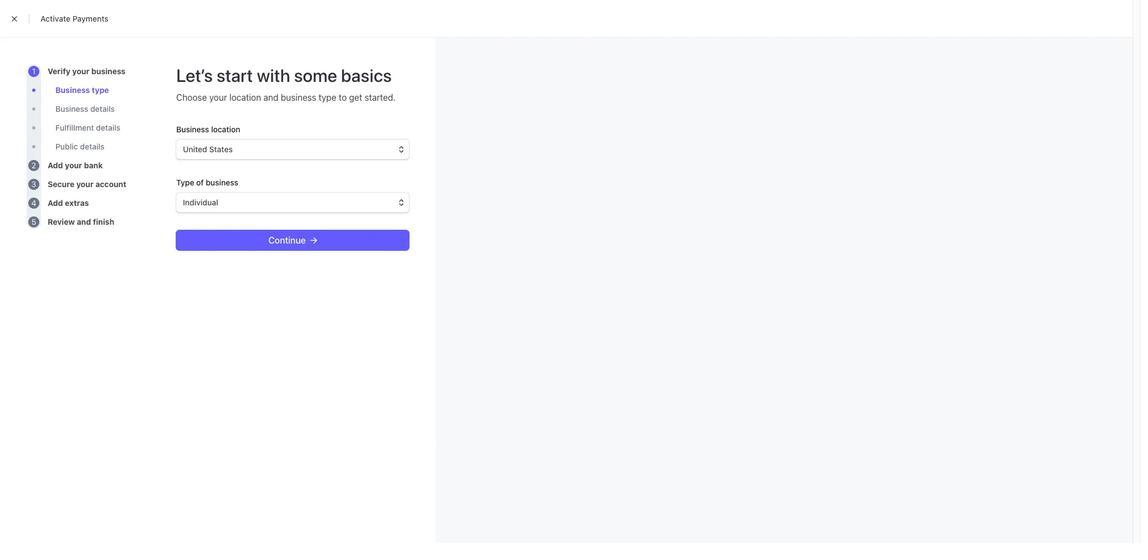 Task type: describe. For each thing, give the bounding box(es) containing it.
0 vertical spatial location
[[229, 93, 261, 103]]

and
[[263, 93, 278, 103]]

1
[[32, 67, 36, 76]]

to
[[339, 93, 347, 103]]

activate payments
[[40, 14, 109, 23]]

0 horizontal spatial business
[[206, 178, 238, 187]]

business type
[[55, 85, 109, 95]]

choose your location and business type to get started.
[[176, 93, 396, 103]]

business for business location
[[176, 125, 209, 134]]

1 horizontal spatial business
[[281, 93, 316, 103]]

5
[[31, 217, 36, 227]]

business type link
[[55, 85, 109, 96]]

get
[[349, 93, 362, 103]]

svg image
[[310, 237, 317, 244]]

3
[[31, 180, 36, 189]]

start
[[217, 65, 253, 86]]

choose
[[176, 93, 207, 103]]

some
[[294, 65, 337, 86]]

0 horizontal spatial type
[[92, 85, 109, 95]]

basics
[[341, 65, 392, 86]]



Task type: locate. For each thing, give the bounding box(es) containing it.
0 vertical spatial business
[[55, 85, 90, 95]]

continue button
[[176, 231, 409, 251]]

1 horizontal spatial business
[[176, 125, 209, 134]]

business for business type
[[55, 85, 90, 95]]

let's
[[176, 65, 213, 86]]

business location
[[176, 125, 240, 134]]

started.
[[365, 93, 396, 103]]

0 horizontal spatial business
[[55, 85, 90, 95]]

location down start
[[229, 93, 261, 103]]

continue
[[269, 236, 306, 246]]

with
[[257, 65, 290, 86]]

1 vertical spatial business
[[206, 178, 238, 187]]

business
[[55, 85, 90, 95], [176, 125, 209, 134]]

type
[[176, 178, 194, 187]]

business down let's start with some basics
[[281, 93, 316, 103]]

1 vertical spatial location
[[211, 125, 240, 134]]

payments
[[72, 14, 109, 23]]

business
[[281, 93, 316, 103], [206, 178, 238, 187]]

let's start with some basics
[[176, 65, 392, 86]]

2
[[32, 161, 36, 170]]

business right of
[[206, 178, 238, 187]]

activate
[[40, 14, 70, 23]]

your
[[209, 93, 227, 103]]

4
[[31, 198, 36, 208]]

location
[[229, 93, 261, 103], [211, 125, 240, 134]]

1 horizontal spatial type
[[319, 93, 336, 103]]

0 vertical spatial business
[[281, 93, 316, 103]]

location down the your
[[211, 125, 240, 134]]

1 vertical spatial business
[[176, 125, 209, 134]]

type
[[92, 85, 109, 95], [319, 93, 336, 103]]

type of business
[[176, 178, 238, 187]]

of
[[196, 178, 204, 187]]



Task type: vqa. For each thing, say whether or not it's contained in the screenshot.
second RECENT element from the bottom
no



